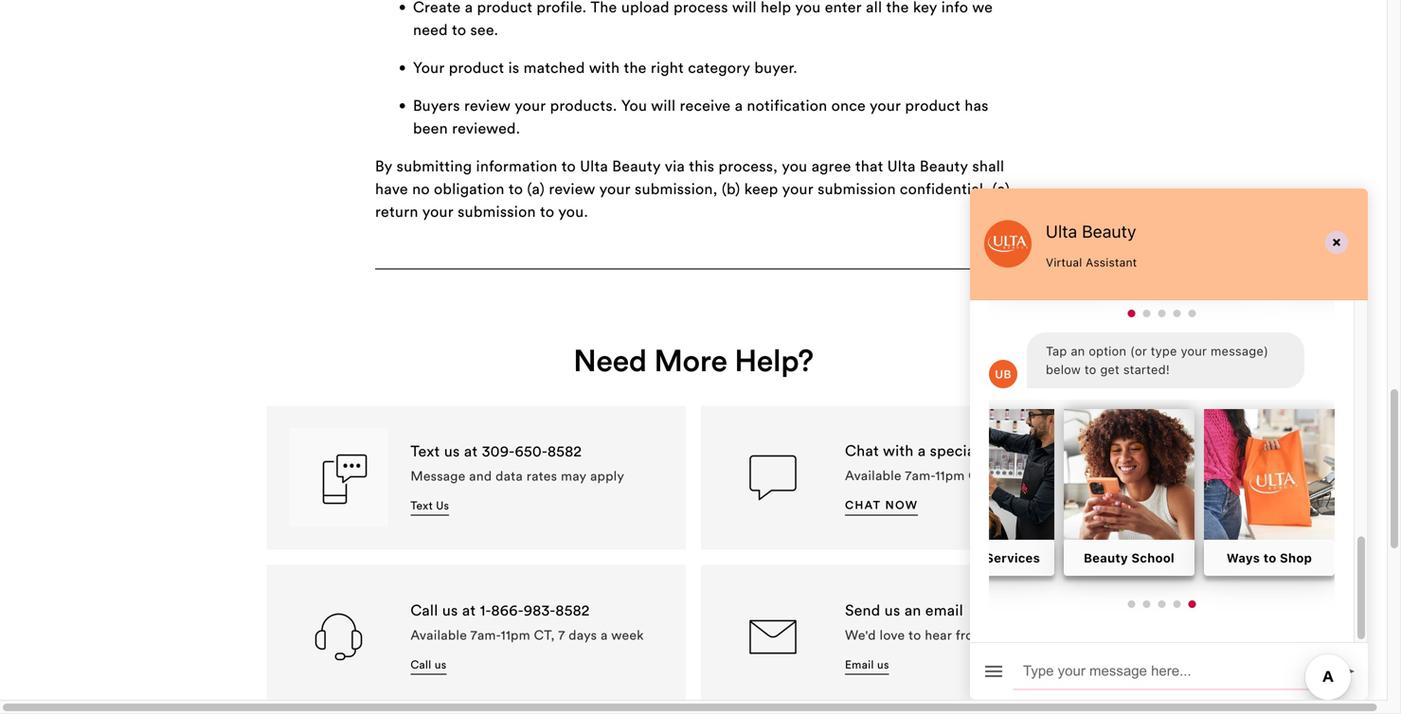 Task type: describe. For each thing, give the bounding box(es) containing it.
apo/fpo
[[645, 174, 715, 193]]

possible-
[[521, 315, 585, 334]]

0 horizontal spatial day
[[581, 292, 609, 312]]

0 horizontal spatial please
[[413, 103, 458, 122]]

purchase.
[[684, 346, 753, 366]]

call for call us
[[411, 657, 431, 672]]

mobile
[[544, 125, 592, 144]]

1 vertical spatial cutoff
[[543, 360, 586, 380]]

ulta.com down automatically at the top right of the page
[[830, 330, 891, 349]]

version
[[596, 125, 647, 144]]

down
[[731, 68, 770, 87]]

important
[[407, 166, 476, 186]]

1 horizontal spatial full
[[516, 216, 538, 236]]

you may receive more than one shipment notice as items in your order ship, but
[[413, 597, 976, 616]]

0 horizontal spatial hold
[[689, 551, 720, 571]]

text us link
[[411, 498, 449, 516]]

2 horizontal spatial only
[[828, 103, 858, 122]]

ulta.com up note,
[[541, 389, 607, 409]]

shipping inside not all shipping methods are available for all shipping addresses. refer to the shipping details above for available shipping methods for your address.
[[695, 506, 756, 525]]

will inside this shipping method is available for shipments to contiguous u.s. states, alaska and hawaii addresses only. same day delivery is a service we offer to deliver beauty from your local store as fast as possible--all through our partner, doordash. the same day delivery order cutoff time is based on your local store's closing time; you'll see that at checkout. orders placed after the cutoff time will deliver the following day.
[[625, 360, 650, 380]]

1 vertical spatial excluded
[[511, 239, 575, 258]]

if inside tip! if you are expecting a gift with purchase, be sure to check for the gift and that you met the qualifications for it before checking out! some will automatically add to your bag if qualifications are met, and some will need to be added before checking out.
[[445, 328, 455, 348]]

1 vertical spatial submission
[[458, 202, 536, 221]]

items inside ! brands, products, services and categories that are excluded or restricted from ulta beauty coupons and promotions are subject to change without notice. please review the specific exclusions or restrictions with each ulta beauty coupon or promotion prior to redemption. for ulta.com shoppers, items excluded from coupons and promotions will be indicated in the shopping basket. if you have questions, please contact an ulta beauty store associate or ulta.com customer service representative.
[[962, 284, 1000, 304]]

review down out,
[[438, 216, 485, 236]]

chemicals).
[[679, 707, 758, 714]]

1 horizontal spatial basket.
[[730, 494, 781, 513]]

1 horizontal spatial delivery
[[940, 315, 999, 334]]

method for only.
[[473, 269, 527, 289]]

until we send you the final shipment notice. once you receive the final shipment notice, your card will be charged and the temporary hold will be released.
[[413, 619, 994, 684]]

it
[[377, 166, 387, 186]]

coupon down ulta.com,
[[674, 147, 727, 167]]

in- right use
[[585, 539, 604, 559]]

suspect
[[413, 119, 468, 138]]

online inside products returned to stores that were purchased using an online payment service (i.e., paypal, paypal credit, afterpay) will be refunded to your preferred credit card or issued as a store merchandise credit.
[[783, 601, 826, 620]]

misuse
[[472, 119, 520, 138]]

allows
[[408, 68, 453, 87]]

a inside this shipping method is available for shipments to contiguous u.s. states, alaska and hawaii addresses only. same day delivery is a service we offer to deliver beauty from your local store as fast as possible--all through our partner, doordash. the same day delivery order cutoff time is based on your local store's closing time; you'll see that at checkout. orders placed after the cutoff time will deliver the following day.
[[690, 292, 698, 312]]

review your shipping information, payment information and items once again before placing the order. once reviewed, press "place order". your ultamate rewards points balance may take up to 15 minutes to update after points redemption or order cancelation.
[[375, 618, 1009, 683]]

a inside buyers review your products. you will receive a notification once your product has been reviewed.
[[735, 96, 743, 115]]

us down guest
[[435, 657, 447, 672]]

shopping inside ! brands, products, services and categories that are excluded or restricted from ulta beauty coupons and promotions are subject to change without notice. please review the specific exclusions or restrictions with each ulta beauty coupon or promotion prior to redemption. for ulta.com shoppers, items excluded from coupons and promotions will be indicated in the shopping basket. if you have questions, please contact an ulta beauty store associate or ulta.com customer service representative.
[[822, 307, 887, 327]]

0 vertical spatial same
[[538, 292, 577, 312]]

points up cancelation.
[[931, 641, 974, 660]]

packages inside this allows packages to arrive on saturday as well as any other business day. tracking is available through our website, your confirmation or shipment emails, and will indicate the estimated delivery date.
[[457, 68, 523, 87]]

each inside ! brands, products, services and categories that are excluded or restricted from ulta beauty coupons and promotions are subject to change without notice. please review the specific exclusions or restrictions with each ulta beauty coupon or promotion prior to redemption. for ulta.com shoppers, items excluded from coupons and promotions will be indicated in the shopping basket. if you have questions, please contact an ulta beauty store associate or ulta.com customer service representative.
[[375, 284, 409, 304]]

ulta.com down chat now button
[[844, 516, 905, 536]]

list down (a) at top left
[[542, 216, 563, 236]]

1 horizontal spatial stores
[[627, 419, 670, 438]]

from down brands
[[670, 239, 703, 258]]

several
[[856, 7, 906, 27]]

returns,
[[875, 119, 930, 138]]

2 horizontal spatial out.
[[874, 28, 904, 48]]

open
[[890, 253, 926, 273]]

"enter inside "if shopping ulta.com through desktop, on the right above the order summary, you have the option to "make this order a gift" or "add coupon code". choose as needed. to add a coupon, simply enter or copy the coupon code into the "enter coupon" open field."
[[777, 253, 820, 273]]

you inside not all online gift with purchases are available in store, and vice versa. be sure to review the gift details prior to checking out to help ensure you receive your free gift!
[[736, 295, 762, 315]]

doordash.
[[757, 315, 832, 334]]

available inside not all online gift with purchases are available in store, and vice versa. be sure to review the gift details prior to checking out to help ensure you receive your free gift!
[[642, 272, 705, 292]]

1
[[704, 433, 710, 452]]

0 horizontal spatial note
[[462, 103, 494, 122]]

our
[[375, 7, 402, 27]]

change inside ! brands, products, services and categories that are excluded or restricted from ulta beauty coupons and promotions are subject to change without notice. please review the specific exclusions or restrictions with each ulta beauty coupon or promotion prior to redemption. for ulta.com shoppers, items excluded from coupons and promotions will be indicated in the shopping basket. if you have questions, please contact an ulta beauty store associate or ulta.com customer service representative.
[[449, 262, 501, 281]]

tap
[[1046, 344, 1067, 358]]

0 vertical spatial local
[[375, 315, 409, 334]]

materials up 'redemption'
[[784, 639, 850, 659]]

of inside a full refund will be issued on a return that included a free product or gift, providing the return is within 60 days of original purchase.
[[609, 346, 623, 366]]

or inside on mobile app and the mobile version of ulta.com, directly under the list of items, the options to make the order a gift and add a coupon are available. to add a coupon, click on "enter a coupon code" and enter or paste the code there.
[[607, 170, 622, 190]]

of inside our standard shipping combines the capabilities of ups, usps, and several regional carriers to deliver packages to you more efficiently.
[[724, 7, 738, 27]]

0 vertical spatial target
[[838, 178, 883, 198]]

coupon/discount
[[413, 178, 534, 198]]

please inside ! brands, products, services and categories that are excluded or restricted from ulta beauty coupons and promotions are subject to change without notice. please review the specific exclusions or restrictions with each ulta beauty coupon or promotion prior to redemption. for ulta.com shoppers, items excluded from coupons and promotions will be indicated in the shopping basket. if you have questions, please contact an ulta beauty store associate or ulta.com customer service representative.
[[489, 330, 534, 349]]

1 horizontal spatial local
[[617, 338, 651, 357]]

entering
[[794, 448, 853, 468]]

1 vertical spatial exchange
[[721, 707, 788, 714]]

type.
[[530, 428, 566, 448]]

coupon up 1-
[[443, 577, 495, 596]]

possible,
[[432, 96, 495, 116]]

items up return,
[[614, 166, 653, 186]]

1 horizontal spatial deliver
[[654, 360, 701, 380]]

until
[[555, 619, 586, 639]]

not right po
[[567, 166, 590, 186]]

0 vertical spatial rewards
[[899, 489, 959, 509]]

of inside simply bring the item(s) you wish to return to any ulta beauty store and ask one of our associates to assist you in making a return--we'll be happy to help!
[[938, 457, 953, 476]]

orders for orders placed with credit/debit card
[[375, 491, 425, 510]]

ulta.com inside "once ready, press "secured checkout". if shopping ulta.com on desktop, this is to the right of the screen. here you should confirm your shipping address. under there, you can change your shipping type. note, the shipping type defaults to standard. if you would like premium or expedited, update accordingly."
[[738, 383, 800, 402]]

points up points".
[[662, 512, 706, 531]]

0 vertical spatial notice
[[706, 597, 750, 616]]

and inside until we send you the final shipment notice. once you receive the final shipment notice, your card will be charged and the temporary hold will be released.
[[778, 642, 805, 662]]

0 vertical spatial some
[[498, 103, 536, 122]]

you down 'orders'
[[413, 597, 439, 616]]

us for email
[[884, 601, 900, 620]]

under shipping type, you will confirm your payment method and ultamate rewards members will have the ability to redeem points if they would like to! to redeem points, click on "redeem ultamate rewards points". here you will see a list of points and dollar values you are eligible to use in the order. choose the amount preferred by clicking on it. if on mobile app, press "save and continue".
[[375, 489, 998, 599]]

addresses. inside not all shipping methods are available for all shipping addresses. refer to the shipping details above for available shipping methods for your address.
[[760, 506, 834, 525]]

continue".
[[617, 580, 690, 599]]

not down 'applicable'
[[902, 494, 925, 513]]

create a product profile. the upload process will help you enter all the key info we need to see.
[[413, 0, 993, 39]]

shipment up code.
[[618, 433, 683, 452]]

with down restrictions
[[481, 491, 512, 510]]

1 horizontal spatial purchases
[[642, 178, 713, 198]]

versa.
[[832, 272, 874, 292]]

"brands
[[889, 45, 944, 64]]

click inside to redeem an ulta beauty with a valid coupon code, place all items you would like to purchase in your shopping basket. redeem your coupon by entering the coupon code in the space provided and click apply code. if the coupon code is valid, the applicable discount or promotion will appear in the shopping basket. please note that not all in-store coupons and promotions can be redeemed on ulta.com and not all ulta.com coupons and promotions can be redeemed in-store.
[[544, 471, 576, 490]]

transit
[[699, 197, 744, 216]]

however,
[[608, 707, 674, 714]]

return down fast on the left
[[440, 346, 483, 366]]

note,
[[570, 428, 609, 448]]

brands
[[653, 216, 702, 236]]

your product is matched with the right category buyer.
[[413, 58, 798, 77]]

order up clicking at the bottom right
[[934, 528, 972, 548]]

may down the generous
[[576, 140, 606, 160]]

valid,
[[835, 471, 873, 490]]

no for personal check
[[849, 402, 865, 416]]

1 vertical spatial exchanged
[[884, 233, 960, 252]]

of inside under shipping type, you will confirm your payment method and ultamate rewards members will have the ability to redeem points if they would like to! to redeem points, click on "redeem ultamate rewards points". here you will see a list of points and dollar values you are eligible to use in the order. choose the amount preferred by clicking on it. if on mobile app, press "save and continue".
[[851, 535, 865, 554]]

if inside the review all items and quantities in your cart. if needed, you can "remove" or "save for later" as needed.
[[685, 64, 695, 83]]

returned for product(s) returned within 60 days of the original purchase that include the original receipt, will be fully refunded via the original form of payment. otherwise, the refund will be made in the form of an in-store credit.
[[451, 518, 512, 537]]

coupon up 'applicable'
[[884, 448, 936, 468]]

territories,
[[464, 174, 540, 193]]

categories
[[375, 239, 449, 258]]

in inside to locate your desired location! once located, scroll past store details, availability, and services menu to "brands in store". here, you can find your product by first narrowing down to the brand!
[[948, 45, 960, 64]]

a inside "if shopping ulta.com through desktop, on the right above the order summary, you have the option to "make this order a gift" or "add coupon code". choose as needed. to add a coupon, simply enter or copy the coupon code into the "enter coupon" open field."
[[375, 253, 383, 273]]

afterpay)
[[533, 624, 599, 643]]

would inside "once ready, press "secured checkout". if shopping ulta.com on desktop, this is to the right of the screen. here you should confirm your shipping address. under there, you can change your shipping type. note, the shipping type defaults to standard. if you would like premium or expedited, update accordingly."
[[934, 428, 977, 448]]

shipments for is
[[636, 269, 708, 289]]

0 vertical spatial delivery
[[613, 292, 671, 312]]

available inside this shipping method is available for shipments to the contiguous u.s. states, alaska, hawaii, u.s. territories, po boxes and apo/fpo addresses. shipping outside the contiguous u.s. states may experience longer transit times.
[[546, 151, 608, 171]]

details inside not all online gift with purchases are available in store, and vice versa. be sure to review the gift details prior to checking out to help ensure you receive your free gift!
[[430, 295, 477, 315]]

shipment down redeeming
[[743, 619, 808, 639]]

hazardous down using
[[705, 639, 780, 659]]

made inside product(s) returned within 60 days of the original purchase that include the original receipt, will be fully refunded via the original form of payment. otherwise, the refund will be made in the form of an in-store credit.
[[397, 563, 436, 582]]

if down standard
[[432, 28, 442, 48]]

from left shall
[[930, 164, 964, 184]]

add up paste
[[631, 147, 658, 167]]

for left the they
[[695, 529, 715, 548]]

coupon up ship,
[[893, 577, 945, 596]]

materials up were
[[604, 566, 670, 586]]

not up show
[[846, 164, 869, 184]]

1 vertical spatial form
[[484, 563, 517, 582]]

0 vertical spatial contiguous
[[758, 151, 836, 171]]

method for territories,
[[473, 151, 527, 171]]

to locate your desired location! once located, scroll past store details, availability, and services menu to "brands in store". here, you can find your product by first narrowing down to the brand!
[[375, 22, 1011, 87]]

as inside "certain items in your order may be considered hazardous materials (hazmat). hazardous materials are as follows: aerosol items, some alcohol-based items, items that contain contents under pressure, and others (e.g., hairspray, nail polish and items containing flammable, volatile or corrosive chemicals)."
[[550, 662, 565, 681]]

not right scroll at top left
[[518, 28, 543, 48]]

if up ask
[[891, 428, 901, 448]]

text for us
[[411, 498, 433, 512]]

one right than
[[607, 597, 633, 616]]

0 vertical spatial exchange
[[513, 684, 580, 704]]

type inside "once ready, press "secured checkout". if shopping ulta.com on desktop, this is to the right of the screen. here you should confirm your shipping address. under there, you can change your shipping type. note, the shipping type defaults to standard. if you would like premium or expedited, update accordingly."
[[704, 428, 736, 448]]

may up paypal,
[[375, 600, 405, 619]]

ultamate inside review your shipping information, payment information and items once again before placing the order. once reviewed, press "place order". your ultamate rewards points balance may take up to 15 minutes to update after points redemption or order cancelation.
[[799, 641, 863, 660]]

redeemed up retailers, at the left
[[631, 140, 702, 160]]

from inside this shipping method is available for shipments to contiguous u.s. states, alaska and hawaii addresses only. same day delivery is a service we offer to deliver beauty from your local store as fast as possible--all through our partner, doordash. the same day delivery order cutoff time is based on your local store's closing time; you'll see that at checkout. orders placed after the cutoff time will deliver the following day.
[[941, 292, 974, 312]]

(hazmat).
[[854, 639, 934, 659]]

are inside on mobile app and the mobile version of ulta.com, directly under the list of items, the options to make the order a gift and add a coupon are available. to add a coupon, click on "enter a coupon code" and enter or paste the code there.
[[731, 147, 753, 167]]

for down aerosol
[[656, 684, 676, 704]]

1 horizontal spatial form
[[694, 540, 727, 560]]

only inside 'we only charge you for items that have shipped. any item(s) that are canceled and/or can no longer be shipped will not be charged and your final shipment notice wil'
[[440, 688, 470, 707]]

0 horizontal spatial cutoff
[[417, 338, 459, 357]]

in inside the review all items and quantities in your cart. if needed, you can "remove" or "save for later" as needed.
[[596, 64, 609, 83]]

service inside this shipping method is available for shipments to contiguous u.s. states, alaska and hawaii addresses only. same day delivery is a service we offer to deliver beauty from your local store as fast as possible--all through our partner, doordash. the same day delivery order cutoff time is based on your local store's closing time; you'll see that at checkout. orders placed after the cutoff time will deliver the following day.
[[702, 292, 752, 312]]

that inside it is important to note that not all items available online are available in store. when checking out, if you choose to pick up in store, those items will show as not available within the cart. you have the option to either have your entire order shipped or remove the items not available in store prior to checking out.
[[534, 166, 563, 186]]

for right 'boxes' at the top
[[618, 178, 638, 198]]

would inside to redeem an ulta beauty with a valid coupon code, place all items you would like to purchase in your shopping basket. redeem your coupon by entering the coupon code in the space provided and click apply code. if the coupon code is valid, the applicable discount or promotion will appear in the shopping basket. please note that not all in-store coupons and promotions can be redeemed on ulta.com and not all ulta.com coupons and promotions can be redeemed in-store.
[[878, 425, 921, 445]]

no for review
[[412, 179, 430, 198]]

not all online gift with purchases are available in store, and vice versa. be sure to review the gift details prior to checking out to help ensure you receive your free gift!
[[375, 272, 999, 315]]

apply
[[590, 467, 624, 484]]

receive up credit,
[[476, 597, 527, 616]]

in- down 'applicable'
[[950, 494, 968, 513]]

and inside only one coupon code may be redeemed per order on ulta.com and each coupon code may only be redeemed once. if you are having issues redeeming an active coupon, please contact guest services through the options toward the bottom of the page.
[[825, 577, 851, 596]]

0 vertical spatial store,
[[635, 28, 678, 48]]

not up services
[[882, 189, 905, 208]]

brands,
[[746, 216, 799, 236]]

note
[[375, 28, 419, 48]]

2 vertical spatial check
[[439, 402, 470, 416]]

have down 'those'
[[693, 212, 726, 231]]

1 horizontal spatial hold
[[748, 528, 779, 548]]

us for 1-
[[442, 601, 458, 620]]

"save
[[543, 580, 583, 599]]

they
[[723, 512, 754, 531]]

availability,
[[651, 45, 730, 64]]

review for review your shipping information, payment information and items once again before placing the order. once reviewed, press "place order". your ultamate rewards points balance may take up to 15 minutes to update after points redemption or order cancelation.
[[375, 618, 425, 637]]

1 vertical spatial purchases
[[402, 419, 475, 438]]

0 horizontal spatial excluded
[[375, 307, 439, 327]]

you inside 'we only charge you for items that have shipped. any item(s) that are canceled and/or can no longer be shipped will not be charged and your final shipment notice wil'
[[527, 688, 552, 707]]

if down more
[[655, 383, 665, 402]]

on inside this shipping method is available for shipments to contiguous u.s. states, alaska and hawaii addresses only. same day delivery is a service we offer to deliver beauty from your local store as fast as possible--all through our partner, doordash. the same day delivery order cutoff time is based on your local store's closing time; you'll see that at checkout. orders placed after the cutoff time will deliver the following day.
[[560, 338, 578, 357]]

may inside "certain items in your order may be considered hazardous materials (hazmat). hazardous materials are as follows: aerosol items, some alcohol-based items, items that contain contents under pressure, and others (e.g., hairspray, nail polish and items containing flammable, volatile or corrosive chemicals)."
[[568, 639, 598, 659]]

an inside only one coupon code may be redeemed per order on ulta.com and each coupon code may only be redeemed once. if you are having issues redeeming an active coupon, please contact guest services through the options toward the bottom of the page.
[[828, 600, 845, 619]]

for right po
[[575, 187, 595, 207]]

1 horizontal spatial final
[[708, 619, 739, 639]]

you inside "if shopping ulta.com through desktop, on the right above the order summary, you have the option to "make this order a gift" or "add coupon code". choose as needed. to add a coupon, simply enter or copy the coupon code into the "enter coupon" open field."
[[926, 208, 951, 227]]

resellers
[[752, 164, 811, 184]]

redeemed up credit,
[[464, 600, 535, 619]]

no for merchandise credit
[[849, 450, 865, 464]]

for down nail
[[793, 707, 812, 714]]

1 horizontal spatial before
[[869, 328, 917, 348]]

(i.e.,
[[950, 601, 980, 620]]

1 horizontal spatial redeem
[[604, 512, 658, 531]]

within inside it is important to note that not all items available online are available in store. when checking out, if you choose to pick up in store, those items will show as not available within the cart. you have the option to either have your entire order shipped or remove the items not available in store prior to checking out.
[[375, 212, 419, 231]]

0 vertical spatial no
[[661, 160, 677, 174]]

a inside a full refund will be issued on a return that included a free product or gift, providing the return is within 60 days of original purchase.
[[413, 324, 424, 343]]

store. inside to redeem an ulta beauty with a valid coupon code, place all items you would like to purchase in your shopping basket. redeem your coupon by entering the coupon code in the space provided and click apply code. if the coupon code is valid, the applicable discount or promotion will appear in the shopping basket. please note that not all in-store coupons and promotions can be redeemed on ulta.com and not all ulta.com coupons and promotions can be redeemed in-store.
[[604, 539, 644, 559]]

items up apple
[[375, 235, 414, 254]]

(c)
[[992, 179, 1010, 198]]

full inside a full refund will be issued on a return that included a free product or gift, providing the return is within 60 days of original purchase.
[[428, 324, 450, 343]]

to inside to redeem an ulta beauty with a valid coupon code, place all items you would like to purchase in your shopping basket. redeem your coupon by entering the coupon code in the space provided and click apply code. if the coupon code is valid, the applicable discount or promotion will appear in the shopping basket. please note that not all in-store coupons and promotions can be redeemed on ulta.com and not all ulta.com coupons and promotions can be redeemed in-store.
[[953, 425, 968, 445]]

hazardous up once.
[[526, 566, 600, 586]]

addresses
[[427, 292, 497, 312]]

items up canceled on the right bottom
[[922, 662, 961, 681]]

products,
[[803, 216, 870, 236]]

online inside not all online gift with purchases are available in store, and vice versa. be sure to review the gift details prior to checking out to help ensure you receive your free gift!
[[428, 272, 471, 292]]

0 horizontal spatial final
[[440, 642, 470, 662]]

in- inside if you are on the product page, you may also choose the "check in-store availability" option under the "add to bag" button to check in store availability.
[[830, 106, 849, 125]]

not for not all shipping methods are available for all shipping addresses. refer to the shipping details above for available shipping methods for your address.
[[375, 506, 401, 525]]

return inside by submitting information to ulta beauty via this process, you agree that ulta beauty shall have no obligation to (a) review your submission, (b) keep your submission confidential, (c) return your submission to you.
[[375, 202, 418, 221]]

are inside "certain items in your order may be considered hazardous materials (hazmat). hazardous materials are as follows: aerosol items, some alcohol-based items, items that contain contents under pressure, and others (e.g., hairspray, nail polish and items containing flammable, volatile or corrosive chemicals)."
[[524, 662, 546, 681]]

us right email
[[877, 657, 889, 672]]

1 vertical spatial made
[[479, 419, 519, 438]]

ulta.com down exclusions
[[824, 284, 885, 304]]

shipping down appear
[[562, 529, 624, 548]]

redeemed up were
[[593, 577, 664, 596]]

or inside the review all items and quantities in your cart. if needed, you can "remove" or "save for later" as needed.
[[890, 64, 905, 83]]

your inside "tap an option (or type your message) below to get started!"
[[1181, 344, 1207, 358]]

with down valid through dates specified on coupon or promotion.
[[589, 58, 620, 77]]

out!
[[736, 309, 766, 329]]

associate
[[741, 330, 807, 349]]

coupon, for items,
[[891, 147, 948, 167]]

no for will
[[442, 710, 460, 714]]

you.
[[558, 202, 588, 221]]

your inside "certain items in your order may be considered hazardous materials (hazmat). hazardous materials are as follows: aerosol items, some alcohol-based items, items that contain contents under pressure, and others (e.g., hairspray, nail polish and items containing flammable, volatile or corrosive chemicals)."
[[491, 639, 522, 659]]

have down (a) at top left
[[516, 212, 549, 231]]

shipping up discount
[[375, 469, 441, 489]]

list down upload at the left of the page
[[644, 22, 665, 42]]

not right !
[[751, 233, 775, 252]]

after inside this shipping method is available for shipments to contiguous u.s. states, alaska and hawaii addresses only. same day delivery is a service we offer to deliver beauty from your local store as fast as possible--all through our partner, doordash. the same day delivery order cutoff time is based on your local store's closing time; you'll see that at checkout. orders placed after the cutoff time will deliver the following day.
[[479, 360, 512, 380]]

merchandise
[[427, 646, 517, 666]]

product inside if you are on the product page, you may also choose the "check in-store availability" option under the "add to bag" button to check in store availability.
[[496, 106, 551, 125]]

availability"
[[888, 106, 970, 125]]

0 horizontal spatial methods
[[492, 506, 555, 525]]

reason
[[894, 96, 941, 116]]

show
[[821, 189, 858, 208]]

points up hairspray,
[[730, 663, 773, 683]]

an down remove
[[982, 233, 999, 252]]

an down several
[[898, 28, 915, 47]]

need inside tip! if you are expecting a gift with purchase, be sure to check for the gift and that you met the qualifications for it before checking out! some will automatically add to your bag if qualifications are met, and some will need to be added before checking out.
[[735, 328, 772, 348]]

wish
[[576, 457, 609, 476]]

redeeming for redeeming coupons in an ulta beauty store
[[375, 659, 458, 679]]

purchases inside not all online gift with purchases are available in store, and vice versa. be sure to review the gift details prior to checking out to help ensure you receive your free gift!
[[541, 272, 612, 292]]

in
[[413, 73, 426, 93]]

1 horizontal spatial time
[[590, 360, 621, 380]]

coupon
[[706, 231, 762, 250]]

shipments for apo/fpo
[[636, 151, 708, 171]]

dealers
[[678, 164, 730, 184]]

coupon down misuse
[[481, 140, 533, 160]]

once inside "once ready, press "secured checkout". if shopping ulta.com on desktop, this is to the right of the screen. here you should confirm your shipping address. under there, you can change your shipping type. note, the shipping type defaults to standard. if you would like premium or expedited, update accordingly."
[[375, 383, 413, 402]]

original inside a full refund will be issued on a return that included a free product or gift, providing the return is within 60 days of original purchase.
[[627, 346, 680, 366]]

for left be
[[849, 290, 870, 310]]

product inside to locate your desired location! once located, scroll past store details, availability, and services menu to "brands in store". here, you can find your product by first narrowing down to the brand!
[[543, 68, 599, 87]]

chat window close image
[[1325, 231, 1348, 254]]

1 vertical spatial deliver
[[837, 292, 884, 312]]

an up pressure,
[[547, 659, 565, 679]]

if inside if you would like to exchange a product for the same item, no payment is required - just bring it in and you're good to go. however, if you exchange for an item at a higher pric
[[678, 707, 688, 714]]

0 vertical spatial order
[[807, 208, 848, 227]]

credit/debit
[[516, 491, 601, 510]]

1 vertical spatial order
[[552, 231, 593, 250]]

1 vertical spatial below
[[829, 566, 872, 586]]

and inside review your shipping information, payment information and items once again before placing the order. once reviewed, press "place order". your ultamate rewards points balance may take up to 15 minutes to update after points redemption or order cancelation.
[[770, 618, 796, 637]]

2 horizontal spatial excluded
[[586, 216, 649, 236]]

gift inside on mobile app and the mobile version of ulta.com, directly under the list of items, the options to make the order a gift and add a coupon are available. to add a coupon, click on "enter a coupon code" and enter or paste the code there.
[[573, 147, 597, 167]]

for up the processes.
[[472, 529, 492, 548]]

desktop, inside "if shopping ulta.com through desktop, on the right above the order summary, you have the option to "make this order a gift" or "add coupon code". choose as needed. to add a coupon, simply enter or copy the coupon code into the "enter coupon" open field."
[[583, 208, 644, 227]]

call us at 1-866-983-8582 available 7am-11pm ct, 7 days a week
[[411, 601, 644, 644]]

0 horizontal spatial before
[[612, 309, 660, 329]]

one down delivery
[[450, 140, 477, 160]]

excluded brands here link
[[586, 216, 737, 239]]

shipping up "dollar"
[[925, 506, 987, 525]]

0 vertical spatial valid
[[581, 178, 614, 198]]

options inside on mobile app and the mobile version of ulta.com, directly under the list of items, the options to make the order a gift and add a coupon are available. to add a coupon, click on "enter a coupon code" and enter or paste the code there.
[[375, 147, 428, 167]]

1 vertical spatial rewards
[[568, 535, 628, 554]]

1 vertical spatial contiguous
[[375, 197, 453, 216]]

back to top image
[[1322, 634, 1338, 649]]

rewards inside review your shipping information, payment information and items once again before placing the order. once reviewed, press "place order". your ultamate rewards points balance may take up to 15 minutes to update after points redemption or order cancelation.
[[867, 641, 927, 660]]

2 horizontal spatial redeem
[[878, 512, 931, 531]]

there.
[[734, 170, 775, 190]]

place inside 'your financial institution will place a temporary hold on the funds for your order as it processes. this is not a charge and the hold will be released once your order has shipped.'
[[616, 528, 655, 548]]

payment inside if you would like to exchange a product for the same item, no payment is required - just bring it in and you're good to go. however, if you exchange for an item at a higher pric
[[809, 684, 870, 704]]

for up wish
[[594, 433, 614, 452]]

0 vertical spatial ultamate
[[831, 489, 895, 509]]

ulta.com down many
[[884, 103, 945, 122]]

sure inside tip! if you are expecting a gift with purchase, be sure to check for the gift and that you met the qualifications for it before checking out! some will automatically add to your bag if qualifications are met, and some will need to be added before checking out.
[[745, 290, 777, 310]]

0 horizontal spatial exchanged
[[651, 28, 727, 47]]

is inside it is important to note that not all items available online are available in store. when checking out, if you choose to pick up in store, those items will show as not available within the cart. you have the option to either have your entire order shipped or remove the items not available in store prior to checking out.
[[391, 166, 403, 186]]

log containing tap an option (or type your message) below to get started!
[[503, 109, 1368, 642]]

activity,
[[413, 142, 468, 161]]

like inside if you would like to exchange a product for the same item, no payment is required - just bring it in and you're good to go. however, if you exchange for an item at a higher pric
[[466, 684, 490, 704]]

shipping up "redeem
[[426, 506, 488, 525]]

to inside "tap an option (or type your message) below to get started!"
[[1085, 362, 1097, 377]]

from right code"
[[533, 164, 567, 184]]

order up ship,
[[911, 551, 949, 571]]

summary,
[[852, 208, 922, 227]]

your for your financial institution will place a temporary hold on the funds for your order as it processes. this is not a charge and the hold will be released once your order has shipped.
[[413, 528, 445, 548]]

0 horizontal spatial paypal
[[390, 160, 425, 174]]

coupon/discount is not valid for purchases at ulta beauty at target or target.com
[[413, 178, 987, 198]]

1 vertical spatial same
[[866, 315, 905, 334]]

call us
[[411, 657, 447, 672]]

volatile
[[536, 707, 587, 714]]

excessive
[[804, 119, 871, 138]]

shipment up take
[[474, 642, 540, 662]]

only for only one coupon code may be redeemed per order on ulta.com and each coupon code may only be redeemed once. if you are having issues redeeming an active coupon, please contact guest services through the options toward the bottom of the page.
[[375, 577, 409, 596]]

be inside a full refund will be issued on a return that included a free product or gift, providing the return is within 60 days of original purchase.
[[533, 324, 551, 343]]

this inside by submitting information to ulta beauty via this process, you agree that ulta beauty shall have no obligation to (a) review your submission, (b) keep your submission confidential, (c) return your submission to you.
[[689, 156, 715, 176]]

have inside ! brands, products, services and categories that are excluded or restricted from ulta beauty coupons and promotions are subject to change without notice. please review the specific exclusions or restrictions with each ulta beauty coupon or promotion prior to redemption. for ulta.com shoppers, items excluded from coupons and promotions will be indicated in the shopping basket. if you have questions, please contact an ulta beauty store associate or ulta.com customer service representative.
[[375, 330, 408, 349]]

review inside buyers review your products. you will receive a notification once your product has been reviewed.
[[464, 96, 511, 115]]

may down the "product-"
[[718, 103, 747, 122]]

hazardous up paypal,
[[375, 603, 454, 623]]

through up copied
[[452, 27, 507, 46]]

promotion.
[[719, 27, 797, 46]]

credit inside products returned to stores that were purchased using an online payment service (i.e., paypal, paypal credit, afterpay) will be refunded to your preferred credit card or issued as a store merchandise credit.
[[845, 624, 886, 643]]

0 horizontal spatial business
[[745, 433, 805, 452]]

if down located,
[[449, 65, 458, 84]]

card
[[431, 15, 457, 30]]

1 horizontal spatial submission
[[818, 179, 896, 198]]

you inside to locate your desired location! once located, scroll past store details, availability, and services menu to "brands in store". here, you can find your product by first narrowing down to the brand!
[[418, 68, 443, 87]]

details,
[[596, 45, 647, 64]]

1 vertical spatial returns
[[639, 119, 693, 138]]

store inside returns with a gift receipt can be exchanged for different product or an in-store credit. in order to offer the best shopping and product-return experience to as many guests as possible, ulta beauty reserves the right to limit returns if we have reason to suspect misuse of our generous returns policy (such as excessive returns, reseller activity, or fraud). items purchased from other retailers, dealers or resellers and not directly from ulta beauty are not eligible for return, refund or exchange, including ulta beauty at target. purchases made at ulta beauty or ulta.com may not be returned or exchanged at an ulta beauty at target location.
[[937, 28, 973, 47]]

funds
[[832, 528, 871, 548]]

coupon down code,
[[716, 448, 769, 468]]

your inside review your shipping information, payment information and items once again before placing the order. once reviewed, press "place order". your ultamate rewards points balance may take up to 15 minutes to update after points redemption or order cancelation.
[[429, 618, 461, 637]]

0 horizontal spatial more
[[531, 597, 568, 616]]

redeeming for redeeming coupons - ulta.com
[[375, 389, 458, 409]]

in inside not all online gift with purchases are available in store, and vice versa. be sure to review the gift details prior to checking out to help ensure you receive your free gift!
[[709, 272, 721, 292]]

from up questions,
[[443, 307, 476, 327]]

per for only one coupon code may be redeemed per order on ulta.com and each coupon code may only be redeemed once. if you are having issues redeeming an active coupon, please contact guest services through the options toward the bottom of the page.
[[668, 577, 692, 596]]

discover
[[390, 64, 437, 78]]

0 horizontal spatial returns
[[413, 28, 467, 47]]

0 vertical spatial time
[[463, 338, 495, 357]]

shipping inside this shipping method is available for shipments to contiguous u.s. states, alaska and hawaii addresses only. same day delivery is a service we offer to deliver beauty from your local store as fast as possible--all through our partner, doordash. the same day delivery order cutoff time is based on your local store's closing time; you'll see that at checkout. orders placed after the cutoff time will deliver the following day.
[[408, 269, 468, 289]]

before inside review your shipping information, payment information and items once again before placing the order. once reviewed, press "place order". your ultamate rewards points balance may take up to 15 minutes to update after points redemption or order cancelation.
[[923, 618, 969, 637]]

narrowing
[[656, 68, 727, 87]]

add for there.
[[848, 147, 875, 167]]

carousel region
[[503, 400, 1335, 623]]

materials up credit,
[[458, 603, 528, 623]]

option inside if you are on the product page, you may also choose the "check in-store availability" option under the "add to bag" button to check in store availability.
[[375, 128, 421, 148]]

beauty services button
[[924, 409, 1054, 576]]

directly inside on mobile app and the mobile version of ulta.com, directly under the list of items, the options to make the order a gift and add a coupon are available. to add a coupon, click on "enter a coupon code" and enter or paste the code there.
[[739, 125, 792, 144]]

items up released.
[[432, 639, 470, 659]]

1 vertical spatial methods
[[628, 529, 691, 548]]

offered
[[773, 103, 824, 122]]

materials up contents
[[454, 662, 520, 681]]

chat for with
[[845, 441, 879, 461]]

otherwise,
[[819, 540, 897, 560]]

simply
[[449, 253, 495, 273]]

app
[[454, 125, 483, 144]]

0 vertical spatial stores
[[688, 22, 731, 42]]

typically
[[454, 433, 514, 452]]

not up payment.
[[796, 516, 820, 536]]

option inside "tap an option (or type your message) below to get started!"
[[1089, 344, 1127, 358]]

coupon down make
[[435, 170, 487, 190]]

shipment down all orders containing hazardous materials have restrictions. see below for details.
[[637, 597, 702, 616]]



Task type: vqa. For each thing, say whether or not it's contained in the screenshot.
word,
no



Task type: locate. For each thing, give the bounding box(es) containing it.
issued inside products returned to stores that were purchased using an online payment service (i.e., paypal, paypal credit, afterpay) will be refunded to your preferred credit card or issued as a store merchandise credit.
[[944, 624, 989, 643]]

needed.
[[441, 87, 498, 106], [895, 231, 951, 250]]

1 vertical spatial shipped
[[535, 710, 591, 714]]

shipments
[[636, 151, 708, 171], [636, 269, 708, 289]]

like down there, at the bottom right of page
[[925, 425, 949, 445]]

addresses.
[[719, 174, 793, 193], [760, 506, 834, 525]]

for up the with
[[612, 269, 632, 289]]

if inside if you are on the product page, you may also choose the "check in-store availability" option under the "add to bag" button to check in store availability.
[[377, 106, 387, 125]]

1 vertical spatial click
[[544, 471, 576, 490]]

product inside if you would like to exchange a product for the same item, no payment is required - just bring it in and you're good to go. however, if you exchange for an item at a higher pric
[[596, 684, 652, 704]]

for up some
[[797, 284, 820, 304]]

up inside review your shipping information, payment information and items once again before placing the order. once reviewed, press "place order". your ultamate rewards points balance may take up to 15 minutes to update after points redemption or order cancelation.
[[502, 663, 520, 683]]

your for your product is matched with the right category buyer.
[[413, 58, 445, 77]]

beauty inside 'button'
[[938, 551, 982, 565]]

exclusions
[[800, 262, 873, 281]]

1 vertical spatial store.
[[604, 539, 644, 559]]

your inside 'we only charge you for items that have shipped. any item(s) that are canceled and/or can no longer be shipped will not be charged and your final shipment notice wil'
[[764, 710, 795, 714]]

receive down the "product-"
[[680, 96, 731, 115]]

contiguous inside this shipping method is available for shipments to contiguous u.s. states, alaska and hawaii addresses only. same day delivery is a service we offer to deliver beauty from your local store as fast as possible--all through our partner, doordash. the same day delivery order cutoff time is based on your local store's closing time; you'll see that at checkout. orders placed after the cutoff time will deliver the following day.
[[731, 269, 809, 289]]

on mobile app and the mobile version of ulta.com, directly under the list of items, the options to make the order a gift and add a coupon are available. to add a coupon, click on "enter a coupon code" and enter or paste the code there.
[[375, 125, 1007, 190]]

within inside product(s) returned within 60 days of the original purchase that include the original receipt, will be fully refunded via the original form of payment. otherwise, the refund will be made in the form of an in-store credit.
[[516, 518, 560, 537]]

0 vertical spatial cart.
[[648, 64, 681, 83]]

1 horizontal spatial item
[[837, 707, 869, 714]]

not
[[377, 272, 404, 292], [375, 506, 401, 525]]

1 orders from the top
[[375, 360, 424, 380]]

1 horizontal spatial details
[[430, 295, 477, 315]]

eligible inside returns with a gift receipt can be exchanged for different product or an in-store credit. in order to offer the best shopping and product-return experience to as many guests as possible, ulta beauty reserves the right to limit returns if we have reason to suspect misuse of our generous returns policy (such as excessive returns, reseller activity, or fraud). items purchased from other retailers, dealers or resellers and not directly from ulta beauty are not eligible for return, refund or exchange, including ulta beauty at target. purchases made at ulta beauty or ulta.com may not be returned or exchanged at an ulta beauty at target location.
[[519, 187, 571, 207]]

no down contents
[[442, 710, 460, 714]]

to inside on mobile app and the mobile version of ulta.com, directly under the list of items, the options to make the order a gift and add a coupon are available. to add a coupon, click on "enter a coupon code" and enter or paste the code there.
[[432, 147, 446, 167]]

1 call from the top
[[411, 601, 438, 620]]

temporary inside 'your financial institution will place a temporary hold on the funds for your order as it processes. this is not a charge and the hold will be released once your order has shipped.'
[[671, 528, 744, 548]]

enter up the greyed
[[825, 0, 862, 17]]

for
[[952, 64, 975, 83], [797, 284, 820, 304], [375, 419, 398, 438]]

0 vertical spatial shipped.
[[413, 574, 473, 593]]

0 vertical spatial this
[[682, 28, 709, 48]]

credit. inside product(s) returned within 60 days of the original purchase that include the original receipt, will be fully refunded via the original form of payment. otherwise, the refund will be made in the form of an in-store credit.
[[618, 563, 664, 582]]

1 vertical spatial based
[[829, 662, 871, 681]]

for down chat now button
[[875, 528, 895, 548]]

shopping inside "if shopping ulta.com through desktop, on the right above the order summary, you have the option to "make this order a gift" or "add coupon code". choose as needed. to add a coupon, simply enter or copy the coupon code into the "enter coupon" open field."
[[389, 208, 454, 227]]

and/or
[[966, 688, 1012, 707]]

below inside "tap an option (or type your message) below to get started!"
[[1046, 362, 1081, 377]]

this inside "if shopping ulta.com through desktop, on the right above the order summary, you have the option to "make this order a gift" or "add coupon code". choose as needed. to add a coupon, simply enter or copy the coupon code into the "enter coupon" open field."
[[519, 231, 548, 250]]

in
[[518, 22, 531, 42], [617, 28, 631, 48], [948, 45, 960, 64], [596, 64, 609, 83], [706, 128, 719, 148], [862, 166, 875, 186], [647, 189, 659, 208], [511, 235, 524, 254], [709, 272, 721, 292], [778, 307, 791, 327], [523, 419, 536, 438], [687, 433, 700, 452], [444, 448, 456, 468], [979, 448, 992, 468], [543, 480, 556, 499], [617, 494, 630, 513], [582, 557, 594, 577], [440, 563, 453, 582], [816, 597, 829, 616], [474, 639, 487, 659], [529, 659, 543, 679], [430, 707, 443, 714]]

text for us
[[411, 441, 440, 461]]

0 vertical spatial store.
[[879, 166, 919, 186]]

information
[[476, 156, 557, 176], [685, 618, 766, 637]]

0 horizontal spatial please
[[489, 330, 534, 349]]

information down "add
[[476, 156, 557, 176]]

0 vertical spatial exchanged
[[651, 28, 727, 47]]

0 horizontal spatial deliver
[[451, 30, 499, 49]]

us up shipping restrictions
[[444, 441, 460, 461]]

1 vertical spatial time
[[590, 360, 621, 380]]

0 vertical spatial orders
[[375, 360, 424, 380]]

confirm up redeem
[[631, 406, 686, 425]]

0 horizontal spatial charge
[[474, 688, 523, 707]]

tip! if you are expecting a gift with purchase, be sure to check for the gift and that you met the qualifications for it before checking out! some will automatically add to your bag if qualifications are met, and some will need to be added before checking out.
[[375, 290, 1000, 367]]

list down to!
[[826, 535, 847, 554]]

in inside under shipping type, you will confirm your payment method and ultamate rewards members will have the ability to redeem points if they would like to! to redeem points, click on "redeem ultamate rewards points". here you will see a list of points and dollar values you are eligible to use in the order. choose the amount preferred by clicking on it. if on mobile app, press "save and continue".
[[582, 557, 594, 577]]

2 vertical spatial within
[[516, 518, 560, 537]]

hawaii
[[375, 292, 423, 312]]

return down purchase,
[[637, 324, 680, 343]]

free inside not all online gift with purchases are available in store, and vice versa. be sure to review the gift details prior to checking out to help ensure you receive your free gift!
[[856, 295, 884, 315]]

0 horizontal spatial contact
[[375, 622, 429, 642]]

ways
[[1227, 551, 1260, 565]]

with inside to redeem an ulta beauty with a valid coupon code, place all items you would like to purchase in your shopping basket. redeem your coupon by entering the coupon code in the space provided and click apply code. if the coupon code is valid, the applicable discount or promotion will appear in the shopping basket. please note that not all in-store coupons and promotions can be redeemed on ulta.com and not all ulta.com coupons and promotions can be redeemed in-store.
[[559, 425, 590, 445]]

1 horizontal spatial a
[[597, 231, 608, 250]]

0 horizontal spatial some
[[498, 103, 536, 122]]

review down ulta beauty logo
[[952, 272, 999, 292]]

1 vertical spatial offer
[[781, 292, 814, 312]]

receipt
[[546, 28, 596, 47]]

2 horizontal spatial refund
[[928, 540, 974, 560]]

ulta.com down excessive
[[798, 140, 859, 160]]

you inside by submitting information to ulta beauty via this process, you agree that ulta beauty shall have no obligation to (a) review your submission, (b) keep your submission confidential, (c) return your submission to you.
[[782, 156, 807, 176]]

target inside returns with a gift receipt can be exchanged for different product or an in-store credit. in order to offer the best shopping and product-return experience to as many guests as possible, ulta beauty reserves the right to limit returns if we have reason to suspect misuse of our generous returns policy (such as excessive returns, reseller activity, or fraud). items purchased from other retailers, dealers or resellers and not directly from ulta beauty are not eligible for return, refund or exchange, including ulta beauty at target. purchases made at ulta beauty or ulta.com may not be returned or exchanged at an ulta beauty at target location.
[[516, 255, 561, 275]]

deliver inside our standard shipping combines the capabilities of ups, usps, and several regional carriers to deliver packages to you more efficiently.
[[451, 30, 499, 49]]

cancelation.
[[924, 663, 1009, 683]]

1 vertical spatial under
[[375, 489, 418, 509]]

made down receipt,
[[397, 563, 436, 582]]

the inside review your shipping information, payment information and items once again before placing the order. once reviewed, press "place order". your ultamate rewards points balance may take up to 15 minutes to update after points redemption or order cancelation.
[[431, 641, 454, 660]]

chat region
[[503, 109, 1368, 700]]

points
[[662, 512, 706, 531], [869, 535, 913, 554], [931, 641, 974, 660], [730, 663, 773, 683]]

once down service
[[375, 383, 413, 402]]

for up indicate
[[952, 64, 975, 83]]

1 vertical spatial menu
[[982, 660, 1005, 683]]

call us link
[[411, 657, 447, 675]]

1 vertical spatial placed
[[429, 491, 477, 510]]

as inside products returned to stores that were purchased using an online payment service (i.e., paypal, paypal credit, afterpay) will be refunded to your preferred credit card or issued as a store merchandise credit.
[[993, 624, 1008, 643]]

confidential,
[[900, 179, 988, 198]]

shipped. inside 'we only charge you for items that have shipped. any item(s) that are canceled and/or can no longer be shipped will not be charged and your final shipment notice wil'
[[692, 688, 752, 707]]

this for this shipping method is available for shipments to contiguous u.s. states, alaska and hawaii addresses only. same day delivery is a service we offer to deliver beauty from your local store as fast as possible--all through our partner, doordash. the same day delivery order cutoff time is based on your local store's closing time; you'll see that at checkout. orders placed after the cutoff time will deliver the following day.
[[375, 269, 404, 289]]

store. up all orders containing hazardous materials have restrictions. see below for details.
[[604, 539, 644, 559]]

0 vertical spatial charge
[[579, 551, 628, 571]]

0 vertical spatial form
[[694, 540, 727, 560]]

0 horizontal spatial shipped.
[[413, 574, 473, 593]]

this for this allows packages to arrive on saturday as well as any other business day. tracking is available through our website, your confirmation or shipment emails, and will indicate the estimated delivery date.
[[375, 68, 404, 87]]

has left it.
[[953, 551, 977, 571]]

items down standard
[[446, 28, 487, 48]]

here
[[706, 216, 737, 236]]

are inside returns with a gift receipt can be exchanged for different product or an in-store credit. in order to offer the best shopping and product-return experience to as many guests as possible, ulta beauty reserves the right to limit returns if we have reason to suspect misuse of our generous returns policy (such as excessive returns, reseller activity, or fraud). items purchased from other retailers, dealers or resellers and not directly from ulta beauty are not eligible for return, refund or exchange, including ulta beauty at target. purchases made at ulta beauty or ulta.com may not be returned or exchanged at an ulta beauty at target location.
[[466, 187, 488, 207]]

once.
[[539, 600, 578, 619]]

once up here,
[[375, 45, 413, 64]]

0 horizontal spatial prior
[[481, 295, 515, 315]]

60 down the possible-
[[550, 346, 568, 366]]

the inside not all shipping methods are available for all shipping addresses. refer to the shipping details above for available shipping methods for your address.
[[898, 506, 921, 525]]

1 vertical spatial temporary
[[835, 642, 909, 662]]

items, inside on mobile app and the mobile version of ulta.com, directly under the list of items, the options to make the order a gift and add a coupon are available. to add a coupon, click on "enter a coupon code" and enter or paste the code there.
[[912, 125, 955, 144]]

through down (a) at top left
[[523, 208, 579, 227]]

excluded up without
[[511, 239, 575, 258]]

directly inside returns with a gift receipt can be exchanged for different product or an in-store credit. in order to offer the best shopping and product-return experience to as many guests as possible, ulta beauty reserves the right to limit returns if we have reason to suspect misuse of our generous returns policy (such as excessive returns, reseller activity, or fraud). items purchased from other retailers, dealers or resellers and not directly from ulta beauty are not eligible for return, refund or exchange, including ulta beauty at target. purchases made at ulta beauty or ulta.com may not be returned or exchanged at an ulta beauty at target location.
[[873, 164, 926, 184]]

can
[[600, 28, 625, 47], [789, 64, 814, 83], [447, 68, 472, 87], [979, 406, 1004, 425], [553, 516, 579, 536], [460, 539, 485, 559], [413, 710, 438, 714]]

15
[[542, 663, 556, 683]]

paypal right it
[[390, 160, 425, 174]]

2 review from the top
[[375, 618, 425, 637]]

cart.
[[648, 64, 681, 83], [450, 212, 482, 231]]

1 vertical spatial need
[[735, 328, 772, 348]]

0 vertical spatial containing
[[447, 566, 522, 586]]

purchase inside to redeem an ulta beauty with a valid coupon code, place all items you would like to purchase in your shopping basket. redeem your coupon by entering the coupon code in the space provided and click apply code. if the coupon code is valid, the applicable discount or promotion will appear in the shopping basket. please note that not all in-store coupons and promotions can be redeemed on ulta.com and not all ulta.com coupons and promotions can be redeemed in-store.
[[375, 448, 439, 468]]

1 review from the top
[[375, 64, 425, 83]]

sure inside not all online gift with purchases are available in store, and vice versa. be sure to review the gift details prior to checking out to help ensure you receive your free gift!
[[900, 272, 930, 292]]

1 vertical spatial delivery
[[940, 315, 999, 334]]

1 vertical spatial help
[[651, 295, 681, 315]]

members
[[375, 512, 442, 531]]

polish
[[830, 685, 872, 704]]

2 chat from the top
[[845, 498, 881, 512]]

charge right use
[[579, 551, 628, 571]]

1 vertical spatial for
[[797, 284, 820, 304]]

send up considered
[[615, 619, 648, 639]]

rewards up points,
[[899, 489, 959, 509]]

review for review all items and quantities in your cart. if needed, you can "remove" or "save for later" as needed.
[[375, 64, 425, 83]]

process,
[[719, 156, 778, 176]]

1 horizontal spatial please
[[957, 600, 1002, 619]]

1 vertical spatial ultamate
[[501, 535, 564, 554]]

states,
[[872, 151, 918, 171], [845, 269, 891, 289]]

if down others
[[678, 707, 688, 714]]

2 vertical spatial refund
[[928, 540, 974, 560]]

0 horizontal spatial order.
[[458, 641, 499, 660]]

before down gift!
[[869, 328, 917, 348]]

redemption.
[[707, 284, 793, 304]]

methods
[[492, 506, 555, 525], [628, 529, 691, 548]]

services inside only one coupon code may be redeemed per order on ulta.com and each coupon code may only be redeemed once. if you are having issues redeeming an active coupon, please contact guest services through the options toward the bottom of the page.
[[478, 622, 538, 642]]

redeem up merchandise in the bottom of the page
[[396, 425, 449, 445]]

shipping inside "once ready, press "secured checkout". if shopping ulta.com on desktop, this is to the right of the screen. here you should confirm your shipping address. under there, you can change your shipping type. note, the shipping type defaults to standard. if you would like premium or expedited, update accordingly."
[[725, 406, 787, 425]]

to inside not all shipping methods are available for all shipping addresses. refer to the shipping details above for available shipping methods for your address.
[[880, 506, 894, 525]]

1 horizontal spatial more
[[621, 30, 657, 49]]

Type your message here... text field
[[1013, 653, 1325, 691]]

1 horizontal spatial offer
[[781, 292, 814, 312]]

not up hawaii
[[377, 272, 404, 292]]

1 vertical spatial basket.
[[565, 448, 616, 468]]

express
[[444, 112, 486, 126]]

add for before
[[952, 309, 980, 329]]

1 horizontal spatial after
[[692, 663, 725, 683]]

assistant
[[1086, 256, 1137, 269]]

60 down appear
[[564, 518, 582, 537]]

if down balance
[[375, 684, 385, 704]]

no down alcohol-
[[787, 684, 805, 704]]

product(s) returned within 60 days of the original purchase that include the original receipt, will be fully refunded via the original form of payment. otherwise, the refund will be made in the form of an in-store credit.
[[375, 518, 1003, 582]]

3 orders from the top
[[375, 491, 425, 510]]

option down 'american'
[[375, 128, 421, 148]]

1 horizontal spatial notice.
[[812, 619, 860, 639]]

values
[[375, 557, 419, 577]]

0 horizontal spatial full
[[428, 324, 450, 343]]

can inside the review all items and quantities in your cart. if needed, you can "remove" or "save for later" as needed.
[[789, 64, 814, 83]]

mobile
[[400, 125, 450, 144], [411, 580, 460, 599]]

add for field.
[[976, 231, 1003, 250]]

automatically
[[847, 309, 948, 329]]

or inside review your shipping information, payment information and items once again before placing the order. once reviewed, press "place order". your ultamate rewards points balance may take up to 15 minutes to update after points redemption or order cancelation.
[[863, 663, 878, 683]]

notification
[[747, 96, 827, 115]]

log
[[503, 109, 1368, 642]]

0 horizontal spatial local
[[375, 315, 409, 334]]

review inside the review all items and quantities in your cart. if needed, you can "remove" or "save for later" as needed.
[[375, 64, 425, 83]]

basket. inside ! brands, products, services and categories that are excluded or restricted from ulta beauty coupons and promotions are subject to change without notice. please review the specific exclusions or restrictions with each ulta beauty coupon or promotion prior to redemption. for ulta.com shoppers, items excluded from coupons and promotions will be indicated in the shopping basket. if you have questions, please contact an ulta beauty store associate or ulta.com customer service representative.
[[891, 307, 942, 327]]

0 horizontal spatial menu
[[828, 45, 867, 64]]

0 vertical spatial place
[[743, 425, 781, 445]]

times.
[[748, 197, 791, 216]]

2 vertical spatial deliver
[[654, 360, 701, 380]]

menu inside dropdown button
[[982, 660, 1005, 683]]

1 vertical spatial other
[[571, 164, 608, 184]]

or inside products returned to stores that were purchased using an online payment service (i.e., paypal, paypal credit, afterpay) will be refunded to your preferred credit card or issued as a store merchandise credit.
[[926, 624, 940, 643]]

or inside to redeem an ulta beauty with a valid coupon code, place all items you would like to purchase in your shopping basket. redeem your coupon by entering the coupon code in the space provided and click apply code. if the coupon code is valid, the applicable discount or promotion will appear in the shopping basket. please note that not all in-store coupons and promotions can be redeemed on ulta.com and not all ulta.com coupons and promotions can be redeemed in-store.
[[440, 494, 454, 513]]

paypal inside products returned to stores that were purchased using an online payment service (i.e., paypal, paypal credit, afterpay) will be refunded to your preferred credit card or issued as a store merchandise credit.
[[430, 624, 476, 643]]

financial
[[449, 528, 509, 548]]

promotions
[[634, 103, 714, 122], [886, 239, 966, 258], [574, 307, 654, 327], [469, 516, 549, 536], [375, 539, 456, 559]]

ultamate down ability
[[501, 535, 564, 554]]

receipt,
[[375, 540, 430, 560]]

an left "active" at the bottom
[[828, 600, 845, 619]]

with inside chat with a specialist available 7am-11pm ct, 7 days a week
[[883, 441, 914, 461]]

any down the 1 at bottom
[[697, 457, 722, 476]]

1 horizontal spatial cart.
[[648, 64, 681, 83]]

1 horizontal spatial notice
[[903, 710, 947, 714]]

above up the processes.
[[426, 529, 468, 548]]

this
[[375, 68, 404, 87], [375, 151, 404, 171], [519, 231, 548, 250], [375, 269, 404, 289], [492, 551, 521, 571]]

0 horizontal spatial cart.
[[450, 212, 482, 231]]

items inside the review all items and quantities in your cart. if needed, you can "remove" or "save for later" as needed.
[[450, 64, 488, 83]]

day.
[[884, 68, 913, 87], [801, 360, 829, 380]]

coupon, for the
[[387, 253, 445, 273]]

add inside "if shopping ulta.com through desktop, on the right above the order summary, you have the option to "make this order a gift" or "add coupon code". choose as needed. to add a coupon, simply enter or copy the coupon code into the "enter coupon" open field."
[[976, 231, 1003, 250]]

offer inside this shipping method is available for shipments to contiguous u.s. states, alaska and hawaii addresses only. same day delivery is a service we offer to deliver beauty from your local store as fast as possible--all through our partner, doordash. the same day delivery order cutoff time is based on your local store's closing time; you'll see that at checkout. orders placed after the cutoff time will deliver the following day.
[[781, 292, 814, 312]]

would
[[878, 425, 921, 445], [934, 428, 977, 448], [758, 512, 801, 531], [419, 684, 462, 704]]

under up you're
[[497, 685, 538, 704]]

coupon up redeem
[[643, 425, 696, 445]]

beauty services image
[[924, 409, 1054, 540]]

buyer.
[[754, 58, 798, 77]]

category
[[688, 58, 750, 77]]

but
[[948, 597, 971, 616]]

restrictions
[[896, 262, 975, 281]]

1 chat from the top
[[845, 441, 879, 461]]

coupon, inside on mobile app and the mobile version of ulta.com, directly under the list of items, the options to make the order a gift and add a coupon are available. to add a coupon, click on "enter a coupon code" and enter or paste the code there.
[[891, 147, 948, 167]]

orders for orders are typically processed for shipment in 1 to 2 business days.
[[375, 433, 424, 452]]

have up you may receive more than one shipment notice as items in your order ship, but
[[674, 566, 707, 586]]

data
[[496, 467, 523, 484]]

eligible inside under shipping type, you will confirm your payment method and ultamate rewards members will have the ability to redeem points if they would like to! to redeem points, click on "redeem ultamate rewards points". here you will see a list of points and dollar values you are eligible to use in the order. choose the amount preferred by clicking on it. if on mobile app, press "save and continue".
[[479, 557, 531, 577]]

0 vertical spatial under
[[857, 406, 899, 425]]

each inside only one coupon code may be redeemed per order on ulta.com and each coupon code may only be redeemed once. if you are having issues redeeming an active coupon, please contact guest services through the options toward the bottom of the page.
[[855, 577, 889, 596]]

not down associates at left bottom
[[375, 506, 401, 525]]

this shipping method is available for shipments to contiguous u.s. states, alaska and hawaii addresses only. same day delivery is a service we offer to deliver beauty from your local store as fast as possible--all through our partner, doordash. the same day delivery order cutoff time is based on your local store's closing time; you'll see that at checkout. orders placed after the cutoff time will deliver the following day.
[[375, 269, 1010, 380]]

once
[[831, 96, 866, 115], [837, 551, 872, 571], [842, 618, 877, 637]]

rewards up use
[[568, 535, 628, 554]]

call for call us at 1-866-983-8582 available 7am-11pm ct, 7 days a week
[[411, 601, 438, 620]]

as inside it is important to note that not all items available online are available in store. when checking out, if you choose to pick up in store, those items will show as not available within the cart. you have the option to either have your entire order shipped or remove the items not available in store prior to checking out.
[[862, 189, 878, 208]]

item(s)
[[495, 457, 543, 476], [788, 688, 836, 707]]

shipped.
[[413, 574, 473, 593], [692, 688, 752, 707]]

may inside review your shipping information, payment information and items once again before placing the order. once reviewed, press "place order". your ultamate rewards points balance may take up to 15 minutes to update after points redemption or order cancelation.
[[434, 663, 464, 683]]

1 vertical spatial choose
[[670, 557, 724, 577]]

time down fast on the left
[[463, 338, 495, 357]]

under up 'standard.'
[[857, 406, 899, 425]]

once ready, press "secured checkout". if shopping ulta.com on desktop, this is to the right of the screen. here you should confirm your shipping address. under there, you can change your shipping type. note, the shipping type defaults to standard. if you would like premium or expedited, update accordingly.
[[375, 383, 1006, 471]]

your financial institution will place a temporary hold on the funds for your order as it processes. this is not a charge and the hold will be released once your order has shipped.
[[413, 528, 1005, 593]]

choose inside it is important to note that not all items available online are available in store. when checking out, if you choose to pick up in store, those items will show as not available within the cart. you have the option to either have your entire order shipped or remove the items not available in store prior to checking out.
[[518, 189, 568, 208]]

items,
[[912, 125, 955, 144], [684, 662, 727, 681], [875, 662, 918, 681]]

with down the time
[[559, 425, 590, 445]]

delivery up met,
[[613, 292, 671, 312]]

1 horizontal spatial issued
[[944, 624, 989, 643]]

not
[[518, 28, 543, 48], [846, 164, 869, 184], [567, 166, 590, 186], [554, 178, 577, 198], [492, 187, 515, 207], [882, 189, 905, 208], [751, 233, 775, 252], [418, 235, 441, 254], [902, 494, 925, 513], [796, 516, 820, 536], [540, 551, 563, 571], [442, 619, 466, 639], [623, 710, 646, 714]]

option
[[713, 28, 761, 48], [375, 128, 421, 148], [580, 212, 625, 231], [402, 231, 447, 250], [1089, 344, 1127, 358]]

store inside this shipping method is available for shipments to contiguous u.s. states, alaska and hawaii addresses only. same day delivery is a service we offer to deliver beauty from your local store as fast as possible--all through our partner, doordash. the same day delivery order cutoff time is based on your local store's closing time; you'll see that at checkout. orders placed after the cutoff time will deliver the following day.
[[413, 315, 448, 334]]

hold down not all shipping methods are available for all shipping addresses. refer to the shipping details above for available shipping methods for your address.
[[689, 551, 720, 571]]

that inside this shipping method is available for shipments to contiguous u.s. states, alaska and hawaii addresses only. same day delivery is a service we offer to deliver beauty from your local store as fast as possible--all through our partner, doordash. the same day delivery order cutoff time is based on your local store's closing time; you'll see that at checkout. orders placed after the cutoff time will deliver the following day.
[[868, 338, 896, 357]]

available inside call us at 1-866-983-8582 available 7am-11pm ct, 7 days a week
[[411, 627, 467, 644]]

0 vertical spatial send
[[615, 619, 648, 639]]

0 vertical spatial update
[[539, 451, 589, 471]]

shipments inside this shipping method is available for shipments to contiguous u.s. states, alaska and hawaii addresses only. same day delivery is a service we offer to deliver beauty from your local store as fast as possible--all through our partner, doordash. the same day delivery order cutoff time is based on your local store's closing time; you'll see that at checkout. orders placed after the cutoff time will deliver the following day.
[[636, 269, 708, 289]]

0 vertical spatial no
[[412, 179, 430, 198]]

coupon down 2
[[724, 471, 777, 490]]

change
[[449, 262, 501, 281], [375, 428, 427, 448]]

by left law.
[[770, 65, 787, 84]]

redeemed
[[631, 140, 702, 160], [604, 516, 675, 536], [510, 539, 581, 559], [593, 577, 664, 596], [464, 600, 535, 619]]

purchases inside returns with a gift receipt can be exchanged for different product or an in-store credit. in order to offer the best shopping and product-return experience to as many guests as possible, ulta beauty reserves the right to limit returns if we have reason to suspect misuse of our generous returns policy (such as excessive returns, reseller activity, or fraud). items purchased from other retailers, dealers or resellers and not directly from ulta beauty are not eligible for return, refund or exchange, including ulta beauty at target. purchases made at ulta beauty or ulta.com may not be returned or exchanged at an ulta beauty at target location.
[[413, 233, 484, 252]]

app,
[[464, 580, 498, 599]]

with inside returns with a gift receipt can be exchanged for different product or an in-store credit. in order to offer the best shopping and product-return experience to as many guests as possible, ulta beauty reserves the right to limit returns if we have reason to suspect misuse of our generous returns policy (such as excessive returns, reseller activity, or fraud). items purchased from other retailers, dealers or resellers and not directly from ulta beauty are not eligible for return, refund or exchange, including ulta beauty at target. purchases made at ulta beauty or ulta.com may not be returned or exchanged at an ulta beauty at target location.
[[471, 28, 502, 47]]

paste
[[626, 170, 664, 190]]

notice
[[706, 597, 750, 616], [903, 710, 947, 714]]

options
[[375, 147, 428, 167], [628, 622, 680, 642]]

2 vertical spatial made
[[397, 563, 436, 582]]

1 shipments from the top
[[636, 151, 708, 171]]

us up guest
[[442, 601, 458, 620]]

items up bottom
[[774, 597, 812, 616]]

not up merchandise
[[442, 619, 466, 639]]

add down excessive
[[848, 147, 875, 167]]

0 vertical spatial contact
[[538, 330, 592, 349]]

"save
[[909, 64, 948, 83]]

will inside to redeem an ulta beauty with a valid coupon code, place all items you would like to purchase in your shopping basket. redeem your coupon by entering the coupon code in the space provided and click apply code. if the coupon code is valid, the applicable discount or promotion will appear in the shopping basket. please note that not all in-store coupons and promotions can be redeemed on ulta.com and not all ulta.com coupons and promotions can be redeemed in-store.
[[536, 494, 560, 513]]

returned inside products returned to stores that were purchased using an online payment service (i.e., paypal, paypal credit, afterpay) will be refunded to your preferred credit card or issued as a store merchandise credit.
[[442, 601, 502, 620]]

call inside call us at 1-866-983-8582 available 7am-11pm ct, 7 days a week
[[411, 601, 438, 620]]

to
[[534, 128, 551, 148], [827, 147, 844, 167], [955, 231, 972, 250], [375, 425, 392, 445], [857, 512, 874, 531]]

it.
[[984, 557, 998, 577]]

gift inside tip! if you are expecting a gift with purchase, be sure to check for the gift and that you met the qualifications for it before checking out! some will automatically add to your bag if qualifications are met, and some will need to be added before checking out.
[[902, 290, 929, 310]]

2 horizontal spatial deliver
[[837, 292, 884, 312]]

this for this shipping method is available for shipments to the contiguous u.s. states, alaska, hawaii, u.s. territories, po boxes and apo/fpo addresses. shipping outside the contiguous u.s. states may experience longer transit times.
[[375, 151, 404, 171]]

1 vertical spatial notice.
[[812, 619, 860, 639]]

ulta beauty logo image
[[984, 220, 1032, 268]]

confirmation
[[627, 91, 717, 110]]

through
[[452, 27, 507, 46], [441, 91, 497, 110], [523, 208, 579, 227], [611, 315, 666, 334], [542, 622, 597, 642]]

if down "values"
[[375, 580, 385, 599]]

-
[[422, 28, 428, 48], [585, 315, 591, 334], [532, 389, 537, 409], [676, 480, 682, 499], [952, 684, 957, 704]]

above
[[734, 208, 776, 227], [426, 529, 468, 548]]

0 horizontal spatial issued
[[555, 324, 599, 343]]

a inside tip! if you are expecting a gift with purchase, be sure to check for the gift and that you met the qualifications for it before checking out! some will automatically add to your bag if qualifications are met, and some will need to be added before checking out.
[[561, 290, 569, 310]]

days inside product(s) returned within 60 days of the original purchase that include the original receipt, will be fully refunded via the original form of payment. otherwise, the refund will be made in the form of an in-store credit.
[[586, 518, 618, 537]]

via
[[665, 156, 685, 176], [586, 540, 606, 560]]

2 shipments from the top
[[636, 269, 708, 289]]

card inside products returned to stores that were purchased using an online payment service (i.e., paypal, paypal credit, afterpay) will be refunded to your preferred credit card or issued as a store merchandise credit.
[[890, 624, 922, 643]]

ways to shop image
[[1204, 409, 1335, 540]]

an inside "tap an option (or type your message) below to get started!"
[[1071, 344, 1085, 358]]

add down (c)
[[976, 231, 1003, 250]]

needed. up american express credit card
[[441, 87, 498, 106]]

may inside returns with a gift receipt can be exchanged for different product or an in-store credit. in order to offer the best shopping and product-return experience to as many guests as possible, ulta beauty reserves the right to limit returns if we have reason to suspect misuse of our generous returns policy (such as excessive returns, reseller activity, or fraud). items purchased from other retailers, dealers or resellers and not directly from ulta beauty are not eligible for return, refund or exchange, including ulta beauty at target. purchases made at ulta beauty or ulta.com may not be returned or exchanged at an ulta beauty at target location.
[[718, 233, 747, 252]]

by down defaults on the right of page
[[773, 448, 790, 468]]

0 horizontal spatial update
[[539, 451, 589, 471]]

you up "categories"
[[375, 216, 401, 236]]

1 horizontal spatial day
[[909, 315, 936, 334]]

methods up institution
[[492, 506, 555, 525]]

2 vertical spatial charged
[[672, 710, 730, 714]]

if inside "if shopping ulta.com through desktop, on the right above the order summary, you have the option to "make this order a gift" or "add coupon code". choose as needed. to add a coupon, simply enter or copy the coupon code into the "enter coupon" open field."
[[375, 208, 385, 227]]

for up volatile
[[556, 688, 576, 707]]

shipment
[[740, 91, 805, 110], [618, 433, 683, 452], [637, 597, 702, 616], [743, 619, 808, 639], [474, 642, 540, 662], [834, 710, 899, 714]]

met,
[[591, 328, 625, 348]]

to up field.
[[955, 231, 972, 250]]

points down chat now button
[[869, 535, 913, 554]]

2 vertical spatial for
[[375, 419, 398, 438]]

your inside not all online gift with purchases are available in store, and vice versa. be sure to review the gift details prior to checking out to help ensure you receive your free gift!
[[821, 295, 852, 315]]

0 horizontal spatial change
[[375, 428, 427, 448]]

receive inside not all online gift with purchases are available in store, and vice versa. be sure to review the gift details prior to checking out to help ensure you receive your free gift!
[[766, 295, 817, 315]]

use
[[553, 557, 578, 577]]

chat inside chat now button
[[845, 498, 881, 512]]

0 horizontal spatial week
[[611, 627, 644, 644]]

chat up include on the right of page
[[845, 498, 881, 512]]

final down nail
[[799, 710, 830, 714]]

qualifications up representative. at left
[[459, 328, 560, 348]]

"make
[[470, 231, 515, 250]]

option up get
[[1089, 344, 1127, 358]]

2 vertical spatial orders
[[375, 491, 425, 510]]

place inside to redeem an ulta beauty with a valid coupon code, place all items you would like to purchase in your shopping basket. redeem your coupon by entering the coupon code in the space provided and click apply code. if the coupon code is valid, the applicable discount or promotion will appear in the shopping basket. please note that not all in-store coupons and promotions can be redeemed on ulta.com and not all ulta.com coupons and promotions can be redeemed in-store.
[[743, 425, 781, 445]]

based inside this shipping method is available for shipments to contiguous u.s. states, alaska and hawaii addresses only. same day delivery is a service we offer to deliver beauty from your local store as fast as possible--all through our partner, doordash. the same day delivery order cutoff time is based on your local store's closing time; you'll see that at checkout. orders placed after the cutoff time will deliver the following day.
[[514, 338, 556, 357]]

one right ask
[[908, 457, 934, 476]]

more
[[654, 341, 727, 379]]

2 vertical spatial no
[[442, 710, 460, 714]]

1 horizontal spatial no
[[442, 710, 460, 714]]

beauty school live image
[[1064, 409, 1195, 540]]

valid up you.
[[581, 178, 614, 198]]

per for only one coupon code may be redeemed per order on ulta.com
[[706, 140, 730, 160]]

change up addresses
[[449, 262, 501, 281]]

promotion down restrictions
[[458, 494, 532, 513]]

1 horizontal spatial see
[[840, 338, 864, 357]]

are
[[491, 28, 514, 48], [421, 106, 443, 125], [731, 147, 753, 167], [770, 166, 792, 186], [466, 187, 488, 207], [485, 239, 507, 258], [970, 239, 993, 258], [616, 272, 638, 292], [455, 290, 479, 310], [564, 328, 587, 348], [428, 433, 450, 452], [559, 506, 581, 525], [453, 557, 475, 577], [625, 600, 648, 619], [524, 662, 546, 681], [872, 688, 894, 707]]

desktop, down return,
[[583, 208, 644, 227]]

2 horizontal spatial note
[[834, 494, 866, 513]]

the
[[591, 0, 617, 17], [836, 315, 862, 334]]

order up "again"
[[868, 597, 906, 616]]

is inside "once ready, press "secured checkout". if shopping ulta.com on desktop, this is to the right of the screen. here you should confirm your shipping address. under there, you can change your shipping type. note, the shipping type defaults to standard. if you would like premium or expedited, update accordingly."
[[920, 383, 931, 402]]

discount
[[375, 494, 436, 513]]

at inside if you would like to exchange a product for the same item, no payment is required - just bring it in and you're good to go. however, if you exchange for an item at a higher pric
[[873, 707, 886, 714]]

redeemed down ability
[[510, 539, 581, 559]]

2 text from the top
[[411, 498, 433, 512]]

1 horizontal spatial choose
[[694, 106, 744, 125]]

prior inside it is important to note that not all items available online are available in store. when checking out, if you choose to pick up in store, those items will show as not available within the cart. you have the option to either have your entire order shipped or remove the items not available in store prior to checking out.
[[568, 235, 601, 254]]

services inside beauty services 'button'
[[985, 551, 1040, 565]]

not for not all online gift with purchases are available in store, and vice versa. be sure to review the gift details prior to checking out to help ensure you receive your free gift!
[[377, 272, 404, 292]]

chat for now
[[845, 498, 881, 512]]

0 vertical spatial the
[[591, 0, 617, 17]]

0 vertical spatial item
[[482, 22, 514, 42]]

will inside ! brands, products, services and categories that are excluded or restricted from ulta beauty coupons and promotions are subject to change without notice. please review the specific exclusions or restrictions with each ulta beauty coupon or promotion prior to redemption. for ulta.com shoppers, items excluded from coupons and promotions will be indicated in the shopping basket. if you have questions, please contact an ulta beauty store associate or ulta.com customer service representative.
[[658, 307, 683, 327]]

1 vertical spatial local
[[617, 338, 651, 357]]

2 horizontal spatial some
[[731, 662, 768, 681]]

1 vertical spatial this
[[689, 156, 715, 176]]

a inside to redeem an ulta beauty with a valid coupon code, place all items you would like to purchase in your shopping basket. redeem your coupon by entering the coupon code in the space provided and click apply code. if the coupon code is valid, the applicable discount or promotion will appear in the shopping basket. please note that not all in-store coupons and promotions can be redeemed on ulta.com and not all ulta.com coupons and promotions can be redeemed in-store.
[[594, 425, 602, 445]]

0 vertical spatial click
[[952, 147, 985, 167]]

0 vertical spatial deliver
[[451, 30, 499, 49]]

nail
[[801, 685, 826, 704]]

1 redeeming from the top
[[375, 389, 458, 409]]

experience inside returns with a gift receipt can be exchanged for different product or an in-store credit. in order to offer the best shopping and product-return experience to as many guests as possible, ulta beauty reserves the right to limit returns if we have reason to suspect misuse of our generous returns policy (such as excessive returns, reseller activity, or fraud). items purchased from other retailers, dealers or resellers and not directly from ulta beauty are not eligible for return, refund or exchange, including ulta beauty at target. purchases made at ulta beauty or ulta.com may not be returned or exchanged at an ulta beauty at target location.
[[797, 73, 875, 93]]

only for only one coupon code may be redeemed per order on ulta.com
[[413, 140, 446, 160]]

not up pay
[[418, 235, 441, 254]]

processed
[[518, 433, 590, 452]]

partner,
[[698, 315, 753, 334]]

hold up amount
[[748, 528, 779, 548]]

1 vertical spatial addresses.
[[760, 506, 834, 525]]

2 orders from the top
[[375, 433, 424, 452]]

right inside "once ready, press "secured checkout". if shopping ulta.com on desktop, this is to the right of the screen. here you should confirm your shipping address. under there, you can change your shipping type. note, the shipping type defaults to standard. if you would like premium or expedited, update accordingly."
[[375, 406, 408, 425]]

deliver down 'versa.'
[[837, 292, 884, 312]]

this up without
[[519, 231, 548, 250]]

credit. down points".
[[618, 563, 664, 582]]

shipping
[[474, 7, 536, 27], [797, 174, 860, 193], [725, 406, 787, 425], [375, 469, 441, 489], [426, 506, 488, 525], [925, 506, 987, 525], [562, 529, 624, 548]]

you'll
[[799, 338, 836, 357]]

longer inside 'we only charge you for items that have shipped. any item(s) that are canceled and/or can no longer be shipped will not be charged and your final shipment notice wil'
[[464, 710, 509, 714]]

the inside our standard shipping combines the capabilities of ups, usps, and several regional carriers to deliver packages to you more efficiently.
[[612, 7, 635, 27]]

1 vertical spatial directly
[[873, 164, 926, 184]]

menu up brand!
[[828, 45, 867, 64]]

that inside to redeem an ulta beauty with a valid coupon code, place all items you would like to purchase in your shopping basket. redeem your coupon by entering the coupon code in the space provided and click apply code. if the coupon code is valid, the applicable discount or promotion will appear in the shopping basket. please note that not all in-store coupons and promotions can be redeemed on ulta.com and not all ulta.com coupons and promotions can be redeemed in-store.
[[870, 494, 898, 513]]

gift,
[[904, 324, 933, 343]]

checking inside not all online gift with purchases are available in store, and vice versa. be sure to review the gift details prior to checking out to help ensure you receive your free gift!
[[537, 295, 601, 315]]

beauty inside button
[[1084, 551, 1128, 565]]

0 horizontal spatial ct,
[[534, 627, 555, 644]]

fraud).
[[491, 142, 537, 161]]

purchases
[[642, 178, 713, 198], [402, 419, 475, 438]]

type inside "tap an option (or type your message) below to get started!"
[[1151, 344, 1177, 358]]

may up guest
[[443, 597, 472, 616]]

gift left out
[[573, 290, 602, 310]]

1 vertical spatial packages
[[457, 68, 523, 87]]

purchase up payment.
[[725, 518, 789, 537]]

2 vertical spatial final
[[799, 710, 830, 714]]

1 horizontal spatial charge
[[579, 551, 628, 571]]

a full refund will be issued on a return that included a free product or gift, providing the return is within 60 days of original purchase.
[[413, 324, 1003, 366]]

email
[[925, 601, 963, 620]]

beauty inside simply bring the item(s) you wish to return to any ulta beauty store and ask one of our associates to assist you in making a return--we'll be happy to help!
[[758, 457, 807, 476]]

1 horizontal spatial store.
[[879, 166, 919, 186]]

you inside you will not be charged
[[976, 597, 1002, 616]]

item up scroll at top left
[[482, 22, 514, 42]]

us for 309-
[[444, 441, 460, 461]]

out.
[[874, 28, 904, 48], [692, 235, 719, 254], [375, 347, 405, 367]]

1 text from the top
[[411, 441, 440, 461]]

returned for products returned to stores that were purchased using an online payment service (i.e., paypal, paypal credit, afterpay) will be refunded to your preferred credit card or issued as a store merchandise credit.
[[442, 601, 502, 620]]

checking
[[375, 189, 439, 208], [624, 235, 688, 254], [537, 295, 601, 315], [664, 309, 732, 329], [921, 328, 989, 348]]

prohibited
[[693, 65, 766, 84]]

once inside 'your financial institution will place a temporary hold on the funds for your order as it processes. this is not a charge and the hold will be released once your order has shipped.'
[[837, 551, 872, 571]]

0 horizontal spatial choose
[[518, 189, 568, 208]]

not up you.
[[554, 178, 577, 198]]

chat
[[845, 441, 879, 461], [845, 498, 881, 512]]

2 redeeming from the top
[[375, 659, 458, 679]]

for up located,
[[438, 22, 457, 42]]

2 call from the top
[[411, 657, 431, 672]]

press up screen.
[[464, 383, 501, 402]]

redeem
[[620, 448, 677, 468]]

product inside create a product profile. the upload process will help you enter all the key info we need to see.
[[477, 0, 533, 17]]

7am- inside chat with a specialist available 7am-11pm ct, 7 days a week
[[905, 467, 935, 484]]

store inside products returned to stores that were purchased using an online payment service (i.e., paypal, paypal credit, afterpay) will be refunded to your preferred credit card or issued as a store merchandise credit.
[[387, 646, 423, 666]]

text us
[[411, 498, 449, 512]]



